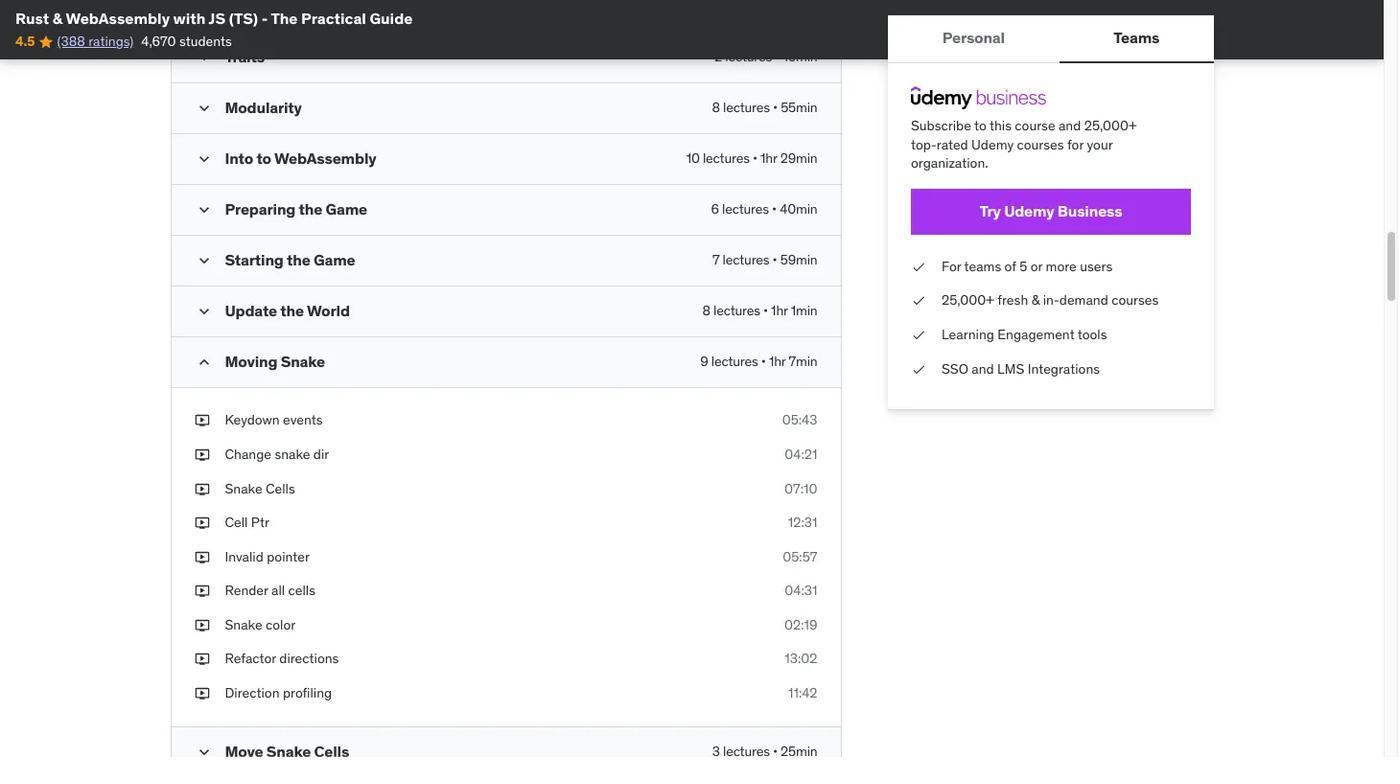 Task type: locate. For each thing, give the bounding box(es) containing it.
1 vertical spatial udemy
[[1004, 202, 1054, 221]]

invalid
[[225, 548, 264, 566]]

direction profiling
[[225, 685, 332, 702]]

to for webassembly
[[257, 149, 271, 168]]

& right rust
[[53, 9, 62, 28]]

05:57
[[783, 548, 818, 566]]

0 vertical spatial game
[[326, 200, 367, 219]]

• left 7min
[[761, 353, 766, 371]]

world
[[307, 302, 350, 321]]

game up world
[[314, 251, 355, 270]]

• for preparing
[[772, 201, 777, 218]]

9 lectures • 1hr 7min
[[701, 353, 818, 371]]

top‑rated
[[911, 136, 968, 153]]

0 vertical spatial snake
[[281, 352, 325, 372]]

snake right moving at the top left
[[281, 352, 325, 372]]

modularity
[[225, 98, 302, 117]]

xsmall image left render
[[194, 583, 210, 601]]

1hr left 7min
[[769, 353, 786, 371]]

to inside subscribe to this course and 25,000+ top‑rated udemy courses for your organization.
[[974, 117, 986, 134]]

the for starting
[[287, 251, 311, 270]]

webassembly up 'preparing the game'
[[274, 149, 376, 168]]

into to webassembly
[[225, 149, 376, 168]]

invalid pointer
[[225, 548, 310, 566]]

0 horizontal spatial webassembly
[[66, 9, 170, 28]]

xsmall image for snake cells
[[194, 480, 210, 499]]

udemy right 'try'
[[1004, 202, 1054, 221]]

ratings)
[[88, 33, 134, 50]]

lectures right the 6
[[722, 201, 769, 218]]

lms
[[997, 360, 1024, 378]]

1 vertical spatial webassembly
[[274, 149, 376, 168]]

0 horizontal spatial courses
[[1017, 136, 1064, 153]]

the right preparing
[[299, 200, 323, 219]]

in-
[[1043, 292, 1059, 309]]

lectures right 2
[[726, 48, 772, 66]]

xsmall image for cell ptr
[[194, 514, 210, 533]]

2 vertical spatial 1hr
[[769, 353, 786, 371]]

game for preparing the game
[[326, 200, 367, 219]]

webassembly for to
[[274, 149, 376, 168]]

moving
[[225, 352, 278, 372]]

1 vertical spatial to
[[257, 149, 271, 168]]

try
[[980, 202, 1001, 221]]

lectures for update
[[714, 303, 761, 320]]

small image for update the world
[[194, 303, 213, 322]]

10 lectures • 1hr 29min
[[687, 150, 818, 167]]

to left this
[[974, 117, 986, 134]]

7 small image from the top
[[194, 743, 213, 758]]

courses down 'course'
[[1017, 136, 1064, 153]]

into
[[225, 149, 253, 168]]

courses
[[1017, 136, 1064, 153], [1112, 292, 1159, 309]]

users
[[1080, 258, 1113, 275]]

and right sso
[[972, 360, 994, 378]]

1 vertical spatial the
[[287, 251, 311, 270]]

1 horizontal spatial webassembly
[[274, 149, 376, 168]]

• left '1min'
[[764, 303, 768, 320]]

snake down render
[[225, 617, 263, 634]]

• for into
[[753, 150, 758, 167]]

0 horizontal spatial 25,000+
[[942, 292, 994, 309]]

0 vertical spatial 8
[[712, 99, 720, 116]]

25,000+ inside subscribe to this course and 25,000+ top‑rated udemy courses for your organization.
[[1084, 117, 1137, 134]]

or
[[1031, 258, 1043, 275]]

0 vertical spatial 25,000+
[[1084, 117, 1137, 134]]

& left in-
[[1031, 292, 1040, 309]]

0 vertical spatial &
[[53, 9, 62, 28]]

xsmall image left fresh
[[911, 292, 926, 311]]

1 horizontal spatial 25,000+
[[1084, 117, 1137, 134]]

ptr
[[251, 514, 270, 532]]

0 vertical spatial webassembly
[[66, 9, 170, 28]]

and
[[1059, 117, 1081, 134], [972, 360, 994, 378]]

update the world
[[225, 302, 350, 321]]

1hr left '1min'
[[771, 303, 788, 320]]

xsmall image left keydown
[[194, 412, 210, 431]]

color
[[266, 617, 296, 634]]

snake cells
[[225, 480, 295, 497]]

• for update
[[764, 303, 768, 320]]

subscribe to this course and 25,000+ top‑rated udemy courses for your organization.
[[911, 117, 1137, 172]]

tab list
[[888, 15, 1214, 63]]

0 vertical spatial to
[[974, 117, 986, 134]]

small image for into to webassembly
[[194, 150, 213, 169]]

and up the for
[[1059, 117, 1081, 134]]

webassembly for &
[[66, 9, 170, 28]]

4,670 students
[[141, 33, 232, 50]]

integrations
[[1028, 360, 1100, 378]]

1min
[[791, 303, 818, 320]]

udemy
[[971, 136, 1014, 153], [1004, 202, 1054, 221]]

xsmall image left 'snake cells'
[[194, 480, 210, 499]]

dir
[[314, 446, 329, 463]]

13:02
[[785, 651, 818, 668]]

0 horizontal spatial 8
[[703, 303, 711, 320]]

webassembly
[[66, 9, 170, 28], [274, 149, 376, 168]]

25,000+ up 'your'
[[1084, 117, 1137, 134]]

1 small image from the top
[[194, 0, 213, 17]]

0 vertical spatial and
[[1059, 117, 1081, 134]]

0 horizontal spatial and
[[972, 360, 994, 378]]

• for starting
[[773, 252, 778, 269]]

1 horizontal spatial 8
[[712, 99, 720, 116]]

to
[[974, 117, 986, 134], [257, 149, 271, 168]]

small image for moving snake
[[194, 353, 213, 373]]

&
[[53, 9, 62, 28], [1031, 292, 1040, 309]]

0 vertical spatial the
[[299, 200, 323, 219]]

webassembly up ratings)
[[66, 9, 170, 28]]

teams
[[1114, 28, 1160, 47]]

8 down 2
[[712, 99, 720, 116]]

1hr for world
[[771, 303, 788, 320]]

preparing the game
[[225, 200, 367, 219]]

25,000+
[[1084, 117, 1137, 134], [942, 292, 994, 309]]

3 small image from the top
[[194, 150, 213, 169]]

25,000+ up learning
[[942, 292, 994, 309]]

more
[[1046, 258, 1077, 275]]

for
[[942, 258, 961, 275]]

xsmall image left change
[[194, 446, 210, 465]]

directions
[[279, 651, 339, 668]]

game
[[326, 200, 367, 219], [314, 251, 355, 270]]

1 vertical spatial snake
[[225, 480, 263, 497]]

xsmall image left learning
[[911, 326, 926, 345]]

small image left preparing
[[194, 201, 213, 220]]

change
[[225, 446, 272, 463]]

lectures right 10
[[703, 150, 750, 167]]

xsmall image
[[911, 258, 926, 277], [194, 446, 210, 465], [194, 480, 210, 499], [194, 514, 210, 533], [194, 617, 210, 636]]

xsmall image
[[911, 292, 926, 311], [911, 326, 926, 345], [911, 360, 926, 379], [194, 412, 210, 431], [194, 548, 210, 567], [194, 583, 210, 601], [194, 651, 210, 670], [194, 685, 210, 704]]

1hr left 29min
[[761, 150, 778, 167]]

events
[[283, 412, 323, 429]]

small image
[[194, 48, 213, 67], [194, 99, 213, 118], [194, 150, 213, 169], [194, 252, 213, 271], [194, 303, 213, 322], [194, 353, 213, 373], [194, 743, 213, 758]]

game down into to webassembly
[[326, 200, 367, 219]]

xsmall image left cell
[[194, 514, 210, 533]]

update
[[225, 302, 277, 321]]

0 horizontal spatial to
[[257, 149, 271, 168]]

0 vertical spatial udemy
[[971, 136, 1014, 153]]

1hr for webassembly
[[761, 150, 778, 167]]

59min
[[781, 252, 818, 269]]

1 horizontal spatial &
[[1031, 292, 1040, 309]]

1 vertical spatial 1hr
[[771, 303, 788, 320]]

11:42
[[789, 685, 818, 702]]

4 small image from the top
[[194, 252, 213, 271]]

udemy down this
[[971, 136, 1014, 153]]

1 horizontal spatial to
[[974, 117, 986, 134]]

8
[[712, 99, 720, 116], [703, 303, 711, 320]]

8 lectures • 1hr 1min
[[703, 303, 818, 320]]

• left 59min
[[773, 252, 778, 269]]

1hr
[[761, 150, 778, 167], [771, 303, 788, 320], [769, 353, 786, 371]]

1 vertical spatial courses
[[1112, 292, 1159, 309]]

xsmall image left invalid
[[194, 548, 210, 567]]

• left 29min
[[753, 150, 758, 167]]

8 lectures • 55min
[[712, 99, 818, 116]]

and inside subscribe to this course and 25,000+ top‑rated udemy courses for your organization.
[[1059, 117, 1081, 134]]

learning engagement tools
[[942, 326, 1107, 343]]

rust
[[15, 9, 49, 28]]

8 up the 9
[[703, 303, 711, 320]]

xsmall image left refactor on the left bottom of page
[[194, 651, 210, 670]]

cell ptr
[[225, 514, 270, 532]]

05:43
[[783, 412, 818, 429]]

2 small image from the top
[[194, 201, 213, 220]]

• left 40min
[[772, 201, 777, 218]]

•
[[775, 48, 780, 66], [773, 99, 778, 116], [753, 150, 758, 167], [772, 201, 777, 218], [773, 252, 778, 269], [764, 303, 768, 320], [761, 353, 766, 371]]

pointer
[[267, 548, 310, 566]]

2 vertical spatial snake
[[225, 617, 263, 634]]

1 vertical spatial 25,000+
[[942, 292, 994, 309]]

snake up 'cell ptr'
[[225, 480, 263, 497]]

xsmall image left sso
[[911, 360, 926, 379]]

0 vertical spatial 1hr
[[761, 150, 778, 167]]

lectures down 7
[[714, 303, 761, 320]]

cell
[[225, 514, 248, 532]]

6 small image from the top
[[194, 353, 213, 373]]

fresh
[[998, 292, 1028, 309]]

lectures right 7
[[723, 252, 770, 269]]

1 vertical spatial 8
[[703, 303, 711, 320]]

1 small image from the top
[[194, 48, 213, 67]]

the right the starting
[[287, 251, 311, 270]]

small image
[[194, 0, 213, 17], [194, 201, 213, 220]]

js
[[209, 9, 226, 28]]

1 horizontal spatial and
[[1059, 117, 1081, 134]]

1 vertical spatial game
[[314, 251, 355, 270]]

xsmall image left snake color
[[194, 617, 210, 636]]

to right into
[[257, 149, 271, 168]]

12:31
[[788, 514, 818, 532]]

2 vertical spatial the
[[280, 302, 304, 321]]

courses right demand
[[1112, 292, 1159, 309]]

1 vertical spatial small image
[[194, 201, 213, 220]]

lectures right the 9
[[712, 353, 758, 371]]

the
[[299, 200, 323, 219], [287, 251, 311, 270], [280, 302, 304, 321]]

small image for traits
[[194, 48, 213, 67]]

lectures for preparing
[[722, 201, 769, 218]]

5 small image from the top
[[194, 303, 213, 322]]

sso and lms integrations
[[942, 360, 1100, 378]]

starting
[[225, 251, 284, 270]]

small image up students
[[194, 0, 213, 17]]

snake for snake cells
[[225, 480, 263, 497]]

the left world
[[280, 302, 304, 321]]

0 vertical spatial small image
[[194, 0, 213, 17]]

2 small image from the top
[[194, 99, 213, 118]]

0 vertical spatial courses
[[1017, 136, 1064, 153]]



Task type: vqa. For each thing, say whether or not it's contained in the screenshot.
the rightmost 25,000+
yes



Task type: describe. For each thing, give the bounding box(es) containing it.
the for preparing
[[299, 200, 323, 219]]

courses inside subscribe to this course and 25,000+ top‑rated udemy courses for your organization.
[[1017, 136, 1064, 153]]

sso
[[942, 360, 968, 378]]

• for moving
[[761, 353, 766, 371]]

subscribe
[[911, 117, 971, 134]]

game for starting the game
[[314, 251, 355, 270]]

02:19
[[785, 617, 818, 634]]

25,000+ fresh & in-demand courses
[[942, 292, 1159, 309]]

profiling
[[283, 685, 332, 702]]

snake color
[[225, 617, 296, 634]]

engagement
[[998, 326, 1075, 343]]

tools
[[1078, 326, 1107, 343]]

lectures for into
[[703, 150, 750, 167]]

cells
[[288, 583, 316, 600]]

6 lectures • 40min
[[711, 201, 818, 218]]

organization.
[[911, 155, 988, 172]]

29min
[[781, 150, 818, 167]]

course
[[1015, 117, 1055, 134]]

2
[[715, 48, 722, 66]]

4.5
[[15, 33, 35, 50]]

render all cells
[[225, 583, 316, 600]]

xsmall image for snake color
[[194, 617, 210, 636]]

all
[[272, 583, 285, 600]]

demand
[[1059, 292, 1108, 309]]

lectures up 10 lectures • 1hr 29min
[[723, 99, 770, 116]]

7 lectures • 59min
[[713, 252, 818, 269]]

• left 55min
[[773, 99, 778, 116]]

guide
[[370, 9, 413, 28]]

the
[[271, 9, 298, 28]]

(388 ratings)
[[57, 33, 134, 50]]

10
[[687, 150, 700, 167]]

-
[[262, 9, 268, 28]]

teams button
[[1059, 15, 1214, 61]]

9
[[701, 353, 709, 371]]

1 vertical spatial and
[[972, 360, 994, 378]]

xsmall image left direction
[[194, 685, 210, 704]]

7
[[713, 252, 720, 269]]

8 for modularity
[[712, 99, 720, 116]]

(ts)
[[229, 9, 258, 28]]

with
[[173, 9, 206, 28]]

lectures for starting
[[723, 252, 770, 269]]

this
[[989, 117, 1012, 134]]

starting the game
[[225, 251, 355, 270]]

small image for starting the game
[[194, 252, 213, 271]]

students
[[179, 33, 232, 50]]

6
[[711, 201, 719, 218]]

change snake dir
[[225, 446, 329, 463]]

small image for modularity
[[194, 99, 213, 118]]

try udemy business
[[980, 202, 1122, 221]]

direction
[[225, 685, 280, 702]]

2 lectures • 16min
[[715, 48, 818, 66]]

keydown
[[225, 412, 280, 429]]

5
[[1020, 258, 1027, 275]]

40min
[[780, 201, 818, 218]]

business
[[1058, 202, 1122, 221]]

your
[[1087, 136, 1113, 153]]

for teams of 5 or more users
[[942, 258, 1113, 275]]

lectures for moving
[[712, 353, 758, 371]]

personal button
[[888, 15, 1059, 61]]

(388
[[57, 33, 85, 50]]

tab list containing personal
[[888, 15, 1214, 63]]

for
[[1067, 136, 1084, 153]]

cells
[[266, 480, 295, 497]]

the for update
[[280, 302, 304, 321]]

55min
[[781, 99, 818, 116]]

16min
[[783, 48, 818, 66]]

07:10
[[785, 480, 818, 497]]

udemy inside subscribe to this course and 25,000+ top‑rated udemy courses for your organization.
[[971, 136, 1014, 153]]

xsmall image for change snake dir
[[194, 446, 210, 465]]

0 horizontal spatial &
[[53, 9, 62, 28]]

udemy business image
[[911, 86, 1046, 109]]

to for this
[[974, 117, 986, 134]]

learning
[[942, 326, 994, 343]]

preparing
[[225, 200, 296, 219]]

refactor directions
[[225, 651, 339, 668]]

04:31
[[785, 583, 818, 600]]

moving snake
[[225, 352, 325, 372]]

04:21
[[785, 446, 818, 463]]

1 horizontal spatial courses
[[1112, 292, 1159, 309]]

xsmall image left the for
[[911, 258, 926, 277]]

• left 16min
[[775, 48, 780, 66]]

try udemy business link
[[911, 189, 1191, 235]]

4,670
[[141, 33, 176, 50]]

snake
[[275, 446, 310, 463]]

8 for update the world
[[703, 303, 711, 320]]

keydown events
[[225, 412, 323, 429]]

snake for snake color
[[225, 617, 263, 634]]

personal
[[942, 28, 1005, 47]]

refactor
[[225, 651, 276, 668]]

teams
[[964, 258, 1001, 275]]

of
[[1005, 258, 1016, 275]]

1 vertical spatial &
[[1031, 292, 1040, 309]]



